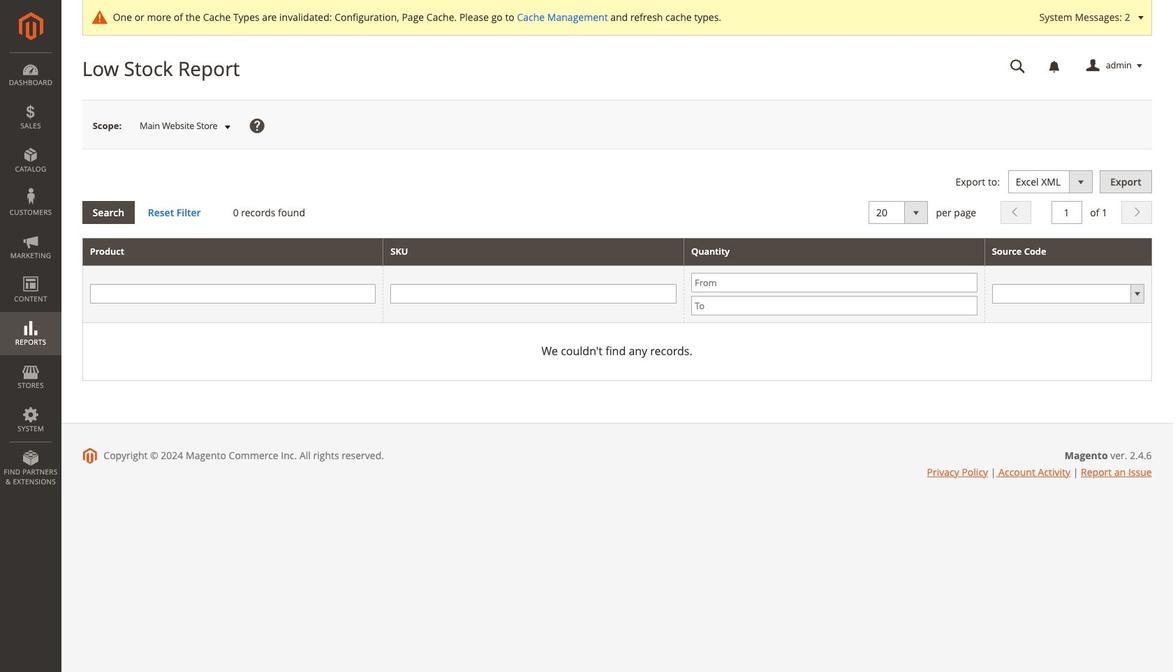 Task type: locate. For each thing, give the bounding box(es) containing it.
To text field
[[691, 296, 977, 316]]

None text field
[[1000, 54, 1035, 78], [1051, 201, 1082, 224], [90, 284, 376, 304], [391, 284, 677, 304], [1000, 54, 1035, 78], [1051, 201, 1082, 224], [90, 284, 376, 304], [391, 284, 677, 304]]

menu bar
[[0, 52, 61, 494]]



Task type: vqa. For each thing, say whether or not it's contained in the screenshot.
Search by keyword text box
no



Task type: describe. For each thing, give the bounding box(es) containing it.
magento admin panel image
[[19, 12, 43, 41]]

From text field
[[691, 273, 977, 293]]



